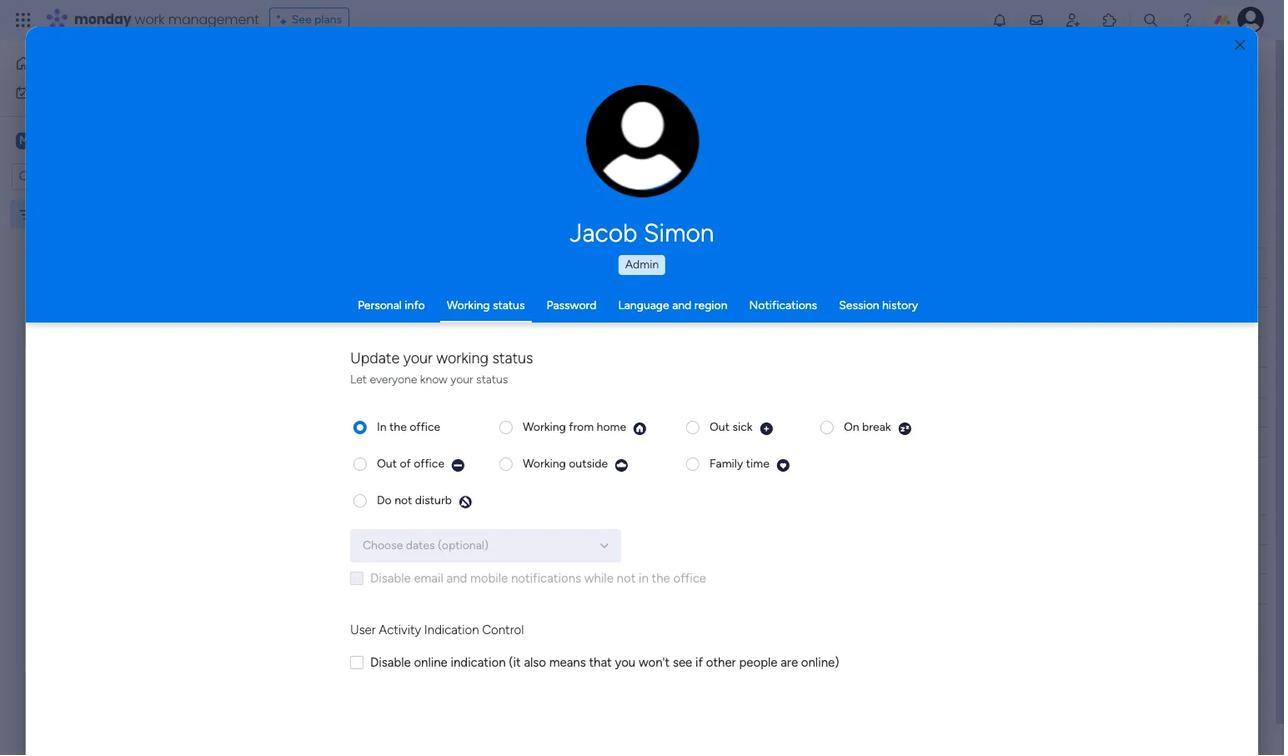 Task type: describe. For each thing, give the bounding box(es) containing it.
inbox image
[[1028, 12, 1045, 28]]

it
[[749, 315, 756, 329]]

activity
[[379, 623, 421, 638]]

select product image
[[15, 12, 32, 28]]

owner for 1st owner field from the bottom
[[607, 523, 642, 537]]

completed
[[287, 487, 373, 508]]

time
[[746, 457, 770, 471]]

any
[[300, 93, 318, 107]]

new
[[315, 286, 340, 300]]

my work
[[37, 85, 81, 99]]

working status link
[[447, 299, 525, 313]]

password link
[[547, 299, 597, 313]]

choose dates (optional)
[[363, 538, 489, 553]]

won't
[[639, 655, 670, 670]]

user activity indication control
[[350, 623, 524, 638]]

admin
[[625, 258, 659, 272]]

home button
[[10, 50, 179, 77]]

add
[[285, 641, 307, 655]]

personal info link
[[358, 299, 425, 313]]

working for working on it
[[686, 315, 730, 329]]

preview image for out of office
[[451, 458, 465, 473]]

preview image for family time
[[776, 458, 791, 473]]

disable for disable online indication (it also means that you won't see if other people are online)
[[370, 655, 411, 670]]

timelines
[[505, 93, 552, 107]]

my work button
[[10, 79, 179, 106]]

Completed field
[[283, 487, 377, 509]]

1 owner field from the top
[[603, 254, 646, 272]]

apps image
[[1102, 12, 1119, 28]]

email
[[414, 571, 444, 586]]

search everything image
[[1143, 12, 1159, 28]]

invite members image
[[1065, 12, 1082, 28]]

2 vertical spatial status
[[476, 373, 508, 387]]

and inside button
[[555, 93, 575, 107]]

workspace selection element
[[16, 131, 139, 152]]

disable for disable email and mobile notifications while not in the office
[[370, 571, 411, 586]]

monday work management
[[74, 10, 259, 29]]

nov 17
[[821, 317, 854, 329]]

outside
[[569, 457, 608, 471]]

my for my board
[[39, 207, 55, 221]]

project 2
[[315, 346, 362, 360]]

0 horizontal spatial not
[[395, 493, 412, 508]]

out sick
[[710, 420, 753, 434]]

disable email and mobile notifications while not in the office
[[370, 571, 707, 586]]

1 vertical spatial your
[[403, 349, 433, 368]]

my for my work
[[37, 85, 53, 99]]

history
[[883, 299, 918, 313]]

family
[[710, 457, 743, 471]]

session history link
[[839, 299, 918, 313]]

know
[[420, 373, 448, 387]]

project for project 1
[[315, 316, 353, 330]]

where
[[649, 93, 681, 107]]

choose
[[363, 538, 403, 553]]

preview image for working from home
[[633, 422, 647, 436]]

if
[[696, 655, 703, 670]]

personal
[[358, 299, 402, 313]]

manage
[[255, 93, 297, 107]]

profile
[[647, 151, 678, 163]]

0 horizontal spatial of
[[348, 93, 359, 107]]

on
[[844, 420, 860, 434]]

let
[[350, 373, 367, 387]]

simon
[[644, 219, 714, 249]]

not started
[[690, 286, 752, 300]]

workspace image
[[16, 131, 33, 150]]

language
[[618, 299, 670, 313]]

2 owner field from the top
[[603, 521, 646, 539]]

2 vertical spatial and
[[447, 571, 467, 586]]

hide
[[699, 167, 723, 181]]

notifications
[[511, 571, 581, 586]]

help image
[[1179, 12, 1196, 28]]

sick
[[733, 420, 753, 434]]

preview image for on break
[[898, 422, 912, 436]]

manage any type of project. assign owners, set timelines and keep track of where your project stands. button
[[253, 90, 813, 110]]

monday
[[74, 10, 131, 29]]

workspace
[[71, 132, 137, 148]]

Status field
[[700, 254, 743, 272]]

project up choose dates (optional)
[[416, 522, 454, 536]]

1 horizontal spatial your
[[451, 373, 473, 387]]

2
[[356, 346, 362, 360]]

see
[[292, 13, 312, 27]]

password
[[547, 299, 597, 313]]

user
[[350, 623, 376, 638]]

in
[[377, 420, 387, 434]]

2 vertical spatial office
[[674, 571, 707, 586]]

(it
[[509, 655, 521, 670]]

add new group
[[285, 641, 365, 655]]

info
[[405, 299, 425, 313]]

indication
[[424, 623, 479, 638]]

language and region
[[618, 299, 728, 313]]

change profile picture button
[[586, 85, 699, 199]]

notifications
[[749, 299, 818, 313]]

control
[[482, 623, 524, 638]]

1
[[356, 316, 361, 330]]

project for project 3
[[315, 376, 353, 390]]

from
[[569, 420, 594, 434]]

office for in the office
[[410, 420, 441, 434]]

working for working status
[[447, 299, 490, 313]]

project up 1
[[343, 286, 380, 300]]

home
[[597, 420, 626, 434]]

do not disturb
[[377, 493, 452, 508]]

see plans button
[[269, 8, 350, 33]]

my board list box
[[0, 197, 213, 454]]

plans
[[314, 13, 342, 27]]

main workspace
[[38, 132, 137, 148]]

filter by anything image
[[583, 164, 603, 184]]

home
[[38, 56, 70, 70]]



Task type: locate. For each thing, give the bounding box(es) containing it.
online
[[414, 655, 448, 670]]

2 horizontal spatial of
[[635, 93, 646, 107]]

jacob simon
[[570, 219, 714, 249]]

online)
[[801, 655, 839, 670]]

0 horizontal spatial work
[[56, 85, 81, 99]]

my down 'home'
[[37, 85, 53, 99]]

of right type
[[348, 93, 359, 107]]

the right the in
[[390, 420, 407, 434]]

disturb
[[415, 493, 452, 508]]

see plans
[[292, 13, 342, 27]]

1 vertical spatial work
[[56, 85, 81, 99]]

0 horizontal spatial the
[[390, 420, 407, 434]]

and left keep in the left of the page
[[555, 93, 575, 107]]

work
[[135, 10, 165, 29], [56, 85, 81, 99]]

0 vertical spatial owner
[[607, 256, 642, 270]]

preview image right home
[[633, 422, 647, 436]]

working up working
[[447, 299, 490, 313]]

2 owner from the top
[[607, 523, 642, 537]]

on
[[732, 315, 746, 329]]

not
[[690, 286, 710, 300]]

1 vertical spatial not
[[617, 571, 636, 586]]

your up know at the left of the page
[[403, 349, 433, 368]]

means
[[549, 655, 586, 670]]

status left "password"
[[493, 299, 525, 313]]

disable down the choose
[[370, 571, 411, 586]]

1 vertical spatial the
[[652, 571, 670, 586]]

of right "track"
[[635, 93, 646, 107]]

(optional)
[[438, 538, 489, 553]]

personal info
[[358, 299, 425, 313]]

0 vertical spatial disable
[[370, 571, 411, 586]]

1 vertical spatial disable
[[370, 655, 411, 670]]

working for working outside
[[523, 457, 566, 471]]

working down the region
[[686, 315, 730, 329]]

status
[[705, 256, 738, 270]]

of down the in the office
[[400, 457, 411, 471]]

out up do
[[377, 457, 397, 471]]

working left "outside"
[[523, 457, 566, 471]]

working
[[447, 299, 490, 313], [686, 315, 730, 329], [523, 420, 566, 434], [523, 457, 566, 471]]

new
[[310, 641, 332, 655]]

out left sick
[[710, 420, 730, 434]]

and left the region
[[672, 299, 692, 313]]

everyone
[[370, 373, 417, 387]]

0 vertical spatial out
[[710, 420, 730, 434]]

owner for first owner field from the top of the page
[[607, 256, 642, 270]]

0 horizontal spatial out
[[377, 457, 397, 471]]

your inside manage any type of project. assign owners, set timelines and keep track of where your project stands. button
[[684, 93, 707, 107]]

started
[[713, 286, 752, 300]]

1 vertical spatial owner field
[[603, 521, 646, 539]]

sort
[[635, 167, 657, 181]]

update
[[350, 349, 400, 368]]

working status
[[447, 299, 525, 313]]

working from home
[[523, 420, 626, 434]]

project.
[[362, 93, 402, 107]]

work inside button
[[56, 85, 81, 99]]

1 horizontal spatial the
[[652, 571, 670, 586]]

preview image
[[633, 422, 647, 436], [759, 422, 774, 436], [898, 422, 912, 436], [451, 458, 465, 473], [776, 458, 791, 473], [459, 495, 473, 509]]

office up out of office
[[410, 420, 441, 434]]

and right the email
[[447, 571, 467, 586]]

manage any type of project. assign owners, set timelines and keep track of where your project stands.
[[255, 93, 788, 107]]

0 vertical spatial not
[[395, 493, 412, 508]]

option
[[0, 199, 213, 203]]

break
[[863, 420, 891, 434]]

work right monday
[[135, 10, 165, 29]]

do
[[377, 493, 392, 508]]

in the office
[[377, 420, 441, 434]]

out for out of office
[[377, 457, 397, 471]]

are
[[781, 655, 798, 670]]

0 vertical spatial work
[[135, 10, 165, 29]]

and
[[555, 93, 575, 107], [672, 299, 692, 313], [447, 571, 467, 586]]

1 horizontal spatial out
[[710, 420, 730, 434]]

Search in workspace field
[[35, 167, 139, 186]]

track
[[605, 93, 632, 107]]

work down 'home'
[[56, 85, 81, 99]]

jacob simon button
[[413, 219, 872, 249]]

1 owner from the top
[[607, 256, 642, 270]]

1 vertical spatial status
[[492, 349, 533, 368]]

preview image for do not disturb
[[459, 495, 473, 509]]

that
[[589, 655, 612, 670]]

status right working
[[492, 349, 533, 368]]

status down working
[[476, 373, 508, 387]]

preview image right break at the bottom right
[[898, 422, 912, 436]]

jacob simon image
[[1238, 7, 1265, 33]]

project
[[343, 286, 380, 300], [315, 316, 353, 330], [315, 346, 353, 360], [315, 376, 353, 390], [416, 522, 454, 536]]

indication
[[451, 655, 506, 670]]

1 vertical spatial office
[[414, 457, 445, 471]]

owner field up in
[[603, 521, 646, 539]]

jacob
[[570, 219, 638, 249]]

1 disable from the top
[[370, 571, 411, 586]]

people
[[739, 655, 778, 670]]

not left in
[[617, 571, 636, 586]]

notifications image
[[992, 12, 1008, 28]]

2 disable from the top
[[370, 655, 411, 670]]

2 horizontal spatial your
[[684, 93, 707, 107]]

add new group button
[[254, 635, 373, 661]]

mobile
[[470, 571, 508, 586]]

0 vertical spatial status
[[493, 299, 525, 313]]

work for my
[[56, 85, 81, 99]]

session history
[[839, 299, 918, 313]]

change
[[607, 151, 645, 163]]

preview image for out sick
[[759, 422, 774, 436]]

of
[[348, 93, 359, 107], [635, 93, 646, 107], [400, 457, 411, 471]]

my left board
[[39, 207, 55, 221]]

on break
[[844, 420, 891, 434]]

working outside
[[523, 457, 608, 471]]

my inside list box
[[39, 207, 55, 221]]

change profile picture
[[607, 151, 678, 177]]

0 vertical spatial owner field
[[603, 254, 646, 272]]

owner up in
[[607, 523, 642, 537]]

project left "2"
[[315, 346, 353, 360]]

0 horizontal spatial your
[[403, 349, 433, 368]]

1 horizontal spatial of
[[400, 457, 411, 471]]

working for working from home
[[523, 420, 566, 434]]

0 vertical spatial your
[[684, 93, 707, 107]]

1 horizontal spatial work
[[135, 10, 165, 29]]

out of office
[[377, 457, 445, 471]]

your down working
[[451, 373, 473, 387]]

office right in
[[674, 571, 707, 586]]

project 1
[[315, 316, 361, 330]]

1 vertical spatial and
[[672, 299, 692, 313]]

project for project 2
[[315, 346, 353, 360]]

picture
[[626, 165, 660, 177]]

0 vertical spatial the
[[390, 420, 407, 434]]

3
[[356, 376, 362, 390]]

project left 3
[[315, 376, 353, 390]]

your right where
[[684, 93, 707, 107]]

you
[[615, 655, 636, 670]]

1 horizontal spatial not
[[617, 571, 636, 586]]

1 vertical spatial my
[[39, 207, 55, 221]]

region
[[695, 299, 728, 313]]

family time
[[710, 457, 770, 471]]

17
[[844, 317, 854, 329]]

0 vertical spatial my
[[37, 85, 53, 99]]

board
[[58, 207, 88, 221]]

working on it
[[686, 315, 756, 329]]

notifications link
[[749, 299, 818, 313]]

0 vertical spatial office
[[410, 420, 441, 434]]

preview image
[[615, 458, 629, 473]]

group
[[334, 641, 365, 655]]

see
[[673, 655, 693, 670]]

the right in
[[652, 571, 670, 586]]

management
[[168, 10, 259, 29]]

assign
[[405, 93, 440, 107]]

close image
[[1235, 39, 1245, 51]]

not right do
[[395, 493, 412, 508]]

0 vertical spatial and
[[555, 93, 575, 107]]

preview image right disturb on the bottom left of the page
[[459, 495, 473, 509]]

dates
[[406, 538, 435, 553]]

1 horizontal spatial and
[[555, 93, 575, 107]]

project left 1
[[315, 316, 353, 330]]

new project
[[315, 286, 380, 300]]

2 vertical spatial your
[[451, 373, 473, 387]]

2 horizontal spatial and
[[672, 299, 692, 313]]

Owner field
[[603, 254, 646, 272], [603, 521, 646, 539]]

preview image up disturb on the bottom left of the page
[[451, 458, 465, 473]]

owner field down jacob simon
[[603, 254, 646, 272]]

office for out of office
[[414, 457, 445, 471]]

language and region link
[[618, 299, 728, 313]]

while
[[585, 571, 614, 586]]

1 vertical spatial out
[[377, 457, 397, 471]]

hide button
[[672, 161, 733, 188]]

working left from on the left bottom of page
[[523, 420, 566, 434]]

disable
[[370, 571, 411, 586], [370, 655, 411, 670]]

type
[[321, 93, 345, 107]]

disable down activity
[[370, 655, 411, 670]]

preview image right sick
[[759, 422, 774, 436]]

my inside button
[[37, 85, 53, 99]]

1 vertical spatial owner
[[607, 523, 642, 537]]

preview image right time
[[776, 458, 791, 473]]

your
[[684, 93, 707, 107], [403, 349, 433, 368], [451, 373, 473, 387]]

status
[[493, 299, 525, 313], [492, 349, 533, 368], [476, 373, 508, 387]]

m
[[19, 133, 29, 147]]

work for monday
[[135, 10, 165, 29]]

owner down jacob simon
[[607, 256, 642, 270]]

office up disturb on the bottom left of the page
[[414, 457, 445, 471]]

out for out sick
[[710, 420, 730, 434]]

project
[[710, 93, 748, 107]]

0 horizontal spatial and
[[447, 571, 467, 586]]



Task type: vqa. For each thing, say whether or not it's contained in the screenshot.
in
yes



